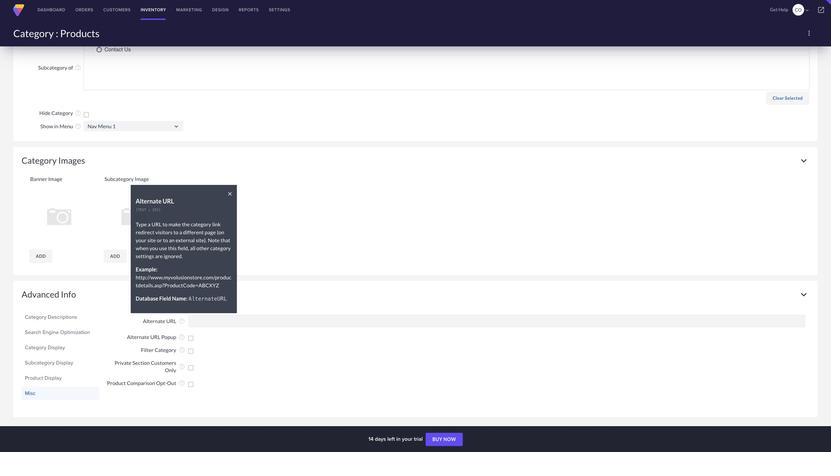 Task type: describe. For each thing, give the bounding box(es) containing it.
or
[[157, 237, 162, 244]]

help_outline right the alternate url at the bottom left of page
[[179, 318, 185, 325]]

product display
[[25, 375, 62, 382]]

show in menu help_outline
[[40, 123, 81, 130]]

category name help_outline
[[36, 16, 81, 22]]

 link
[[812, 0, 832, 20]]

banner
[[30, 176, 47, 182]]

clear
[[773, 96, 784, 101]]

image for banner image
[[48, 176, 62, 182]]

alternate for :
[[136, 198, 162, 205]]

opt-
[[156, 380, 167, 387]]

advanced
[[22, 289, 59, 300]]

orders
[[75, 7, 93, 13]]

url for alternate url popup help_outline
[[150, 334, 160, 341]]

0 vertical spatial category
[[191, 222, 211, 228]]

0 vertical spatial to
[[163, 222, 168, 228]]

other
[[197, 245, 209, 252]]

example:
[[136, 267, 158, 273]]

trial
[[414, 436, 423, 444]]

136
[[84, 1, 93, 7]]

site).
[[196, 237, 207, 244]]

expand_more for advanced info
[[799, 289, 810, 301]]

help_outline inside filter category help_outline
[[179, 347, 185, 354]]

visitors
[[155, 230, 173, 236]]

database field name: alternateurl
[[136, 296, 227, 303]]

category : products
[[13, 27, 100, 39]]

subcategory image
[[105, 176, 149, 182]]

products
[[60, 27, 100, 39]]

subcategory of help_outline
[[38, 64, 81, 71]]


[[818, 6, 826, 14]]

different
[[183, 230, 204, 236]]

contact us
[[105, 47, 131, 53]]

comparison
[[127, 380, 155, 387]]

add link for banner
[[29, 250, 53, 263]]

hide
[[39, 110, 50, 116]]

(on
[[217, 230, 224, 236]]

misc
[[25, 390, 36, 398]]

you
[[150, 245, 158, 252]]

help_outline inside show in menu help_outline
[[75, 123, 81, 130]]

link
[[212, 222, 221, 228]]

help_outline inside alternate url popup help_outline
[[179, 334, 185, 341]]

design
[[212, 7, 229, 13]]

that
[[221, 237, 230, 244]]

display for category display
[[48, 344, 65, 352]]

buy
[[433, 437, 443, 443]]

us for contact us
[[124, 47, 131, 53]]

buy now
[[433, 437, 456, 443]]

customers inside private section customers only help_outline
[[151, 360, 176, 366]]

subcategory display
[[25, 359, 73, 367]]

when
[[136, 245, 149, 252]]

in inside show in menu help_outline
[[54, 123, 58, 129]]

banner image
[[30, 176, 62, 182]]

expand_more for category images
[[799, 155, 810, 167]]

dashboard
[[38, 7, 65, 13]]

url for alternate url [text : 255]
[[163, 198, 174, 205]]

category images
[[22, 155, 85, 166]]

popup
[[161, 334, 176, 341]]

external
[[176, 237, 195, 244]]

more_vert
[[806, 29, 814, 37]]

private
[[115, 360, 132, 366]]

category display
[[25, 344, 65, 352]]

category descriptions
[[25, 314, 77, 321]]

only
[[165, 367, 176, 374]]

days
[[375, 436, 386, 444]]

out
[[167, 380, 176, 387]]

left
[[388, 436, 395, 444]]

14 days left in your trial
[[369, 436, 424, 444]]

name
[[59, 16, 73, 22]]

display for product display
[[45, 375, 62, 382]]

http://www.myvolusionstore.com/produc
[[136, 275, 231, 281]]


[[805, 7, 811, 13]]

help_outline inside category name help_outline
[[75, 16, 81, 22]]

settings
[[269, 7, 291, 13]]

category display link
[[25, 342, 96, 354]]

id
[[67, 0, 73, 7]]

alternate url [text : 255]
[[136, 198, 174, 212]]

category for display
[[25, 344, 46, 352]]

category for :
[[13, 27, 54, 39]]

get
[[771, 7, 778, 12]]

help_outline inside * id help_outline 136
[[75, 1, 81, 7]]

filter
[[141, 347, 154, 353]]

note
[[208, 237, 220, 244]]

[text
[[136, 208, 146, 212]]

image for subcategory image
[[135, 176, 149, 182]]

help_outline inside subcategory of help_outline
[[75, 64, 81, 71]]



Task type: vqa. For each thing, say whether or not it's contained in the screenshot.
Connect
no



Task type: locate. For each thing, give the bounding box(es) containing it.
image
[[48, 176, 62, 182], [135, 176, 149, 182]]

a
[[148, 222, 151, 228], [180, 230, 182, 236]]

inventory
[[141, 7, 166, 13]]

alternate up [text
[[136, 198, 162, 205]]

your left "trial"
[[402, 436, 413, 444]]

menu
[[60, 123, 73, 129]]

category inside category name help_outline
[[37, 16, 58, 22]]

product inside product comparison opt-out help_outline
[[107, 380, 126, 387]]

:
[[56, 27, 58, 39], [148, 208, 150, 212]]

display down category display link
[[56, 359, 73, 367]]

1 vertical spatial display
[[56, 359, 73, 367]]

help_outline right popup
[[179, 334, 185, 341]]

customers up only
[[151, 360, 176, 366]]

database
[[136, 296, 158, 302]]

all
[[190, 245, 196, 252]]

help_outline right of
[[75, 64, 81, 71]]

0 vertical spatial display
[[48, 344, 65, 352]]

category down popup
[[155, 347, 176, 353]]

descriptions
[[48, 314, 77, 321]]

category descriptions link
[[25, 312, 96, 323]]

category
[[191, 222, 211, 228], [210, 245, 231, 252]]

image up alternate url [text : 255]
[[135, 176, 149, 182]]

display for subcategory display
[[56, 359, 73, 367]]

filter category help_outline
[[141, 347, 185, 354]]

2 vertical spatial subcategory
[[25, 359, 55, 367]]

in right "left"
[[397, 436, 401, 444]]

clear selected
[[773, 96, 803, 101]]

add for banner
[[36, 254, 46, 259]]

use
[[159, 245, 167, 252]]

1 add from the left
[[36, 254, 46, 259]]

help_outline right menu
[[75, 123, 81, 130]]


[[173, 123, 180, 130]]

help
[[779, 7, 789, 12]]

more_vert button
[[803, 27, 816, 40]]

product display link
[[25, 373, 96, 384]]

expand_more
[[799, 155, 810, 167], [799, 289, 810, 301]]

0 vertical spatial expand_more
[[799, 155, 810, 167]]

the
[[182, 222, 190, 228]]

category for name
[[37, 16, 58, 22]]

image right the banner
[[48, 176, 62, 182]]

field,
[[178, 245, 189, 252]]

help_outline right only
[[179, 364, 185, 370]]

1 horizontal spatial customers
[[151, 360, 176, 366]]

your inside type a url to make the category link redirect visitors to a different page (on your site or to an external site). note that when you use this field, all other category settings are ignored.
[[136, 237, 146, 244]]

product down private
[[107, 380, 126, 387]]

255]
[[152, 208, 161, 212]]

1 expand_more from the top
[[799, 155, 810, 167]]

to right the or
[[163, 237, 168, 244]]

an
[[169, 237, 175, 244]]

0 horizontal spatial your
[[136, 237, 146, 244]]

url left popup
[[150, 334, 160, 341]]

0 horizontal spatial customers
[[103, 7, 131, 13]]

category for images
[[22, 155, 57, 166]]

subcategory display link
[[25, 358, 96, 369]]

to up visitors
[[163, 222, 168, 228]]

1 horizontal spatial :
[[148, 208, 150, 212]]

alternate up the "filter"
[[127, 334, 149, 341]]

to
[[163, 222, 168, 228], [174, 230, 179, 236], [163, 237, 168, 244]]

2 add link from the left
[[104, 250, 127, 263]]

0 horizontal spatial add
[[36, 254, 46, 259]]

1 vertical spatial subcategory
[[105, 176, 134, 182]]

us right about
[[120, 41, 126, 47]]

: down category name help_outline
[[56, 27, 58, 39]]

subcategory for subcategory display
[[25, 359, 55, 367]]

0 vertical spatial :
[[56, 27, 58, 39]]

us for about us
[[120, 41, 126, 47]]

subcategory inside subcategory of help_outline
[[38, 64, 67, 71]]

0 horizontal spatial image
[[48, 176, 62, 182]]

your
[[136, 237, 146, 244], [402, 436, 413, 444]]

your up "when"
[[136, 237, 146, 244]]

1 image from the left
[[48, 176, 62, 182]]

field
[[159, 296, 171, 302]]

1 vertical spatial category
[[210, 245, 231, 252]]

category down that
[[210, 245, 231, 252]]

help_outline up show in menu help_outline
[[75, 110, 81, 117]]

us right contact
[[124, 47, 131, 53]]

selected
[[785, 96, 803, 101]]

category down category name help_outline
[[13, 27, 54, 39]]

dashboard link
[[33, 0, 70, 20]]

2 vertical spatial display
[[45, 375, 62, 382]]

add for subcategory
[[110, 254, 120, 259]]

0 horizontal spatial add link
[[29, 250, 53, 263]]

product comparison opt-out help_outline
[[107, 380, 185, 387]]

None text field
[[84, 121, 183, 131], [188, 315, 806, 328], [84, 121, 183, 131], [188, 315, 806, 328]]

help_outline inside hide category help_outline
[[75, 110, 81, 117]]

2 add from the left
[[110, 254, 120, 259]]

url up visitors
[[152, 222, 162, 228]]

display down search engine optimization
[[48, 344, 65, 352]]

contact
[[105, 47, 123, 53]]

now
[[444, 437, 456, 443]]

1 add link from the left
[[29, 250, 53, 263]]

*
[[65, 1, 66, 7]]

product for product comparison opt-out help_outline
[[107, 380, 126, 387]]

a right type
[[148, 222, 151, 228]]

are
[[155, 253, 163, 260]]

0 horizontal spatial in
[[54, 123, 58, 129]]

: inside alternate url [text : 255]
[[148, 208, 150, 212]]

private section customers only help_outline
[[115, 360, 185, 374]]

category up search
[[25, 314, 46, 321]]

0 horizontal spatial :
[[56, 27, 58, 39]]

this
[[168, 245, 177, 252]]

get help
[[771, 7, 789, 12]]

category up show in menu help_outline
[[51, 110, 73, 116]]

1 vertical spatial expand_more
[[799, 289, 810, 301]]

help_outline right out
[[179, 380, 185, 387]]

clear selected link
[[767, 92, 810, 105]]

display
[[48, 344, 65, 352], [56, 359, 73, 367], [45, 375, 62, 382]]

in
[[54, 123, 58, 129], [397, 436, 401, 444]]

* id help_outline 136
[[65, 0, 93, 7]]

help_outline down orders
[[75, 16, 81, 22]]

ignored.
[[164, 253, 183, 260]]

2 image from the left
[[135, 176, 149, 182]]

0 vertical spatial a
[[148, 222, 151, 228]]

misc link
[[25, 388, 96, 400]]

co 
[[795, 7, 811, 13]]

subcategory for subcategory of help_outline
[[38, 64, 67, 71]]

1 vertical spatial :
[[148, 208, 150, 212]]

search engine optimization
[[25, 329, 90, 336]]

0 vertical spatial your
[[136, 237, 146, 244]]

0 vertical spatial customers
[[103, 7, 131, 13]]

search engine optimization link
[[25, 327, 96, 338]]

1 horizontal spatial your
[[402, 436, 413, 444]]

1 vertical spatial your
[[402, 436, 413, 444]]

url inside alternate url [text : 255]
[[163, 198, 174, 205]]

help_outline inside product comparison opt-out help_outline
[[179, 380, 185, 387]]

site
[[147, 237, 156, 244]]

1 horizontal spatial image
[[135, 176, 149, 182]]

alternateurl
[[189, 296, 227, 303]]

optimization
[[60, 329, 90, 336]]

category
[[37, 16, 58, 22], [13, 27, 54, 39], [51, 110, 73, 116], [22, 155, 57, 166], [25, 314, 46, 321], [25, 344, 46, 352], [155, 347, 176, 353]]

help_outline down alternate url popup help_outline
[[179, 347, 185, 354]]

1 vertical spatial a
[[180, 230, 182, 236]]

14
[[369, 436, 374, 444]]

customers right the 136
[[103, 7, 131, 13]]

redirect
[[136, 230, 154, 236]]

make
[[169, 222, 181, 228]]

1 vertical spatial alternate
[[143, 318, 165, 325]]

display down subcategory display
[[45, 375, 62, 382]]

2 vertical spatial to
[[163, 237, 168, 244]]

1 horizontal spatial in
[[397, 436, 401, 444]]

tdetails.asp?productcode=abcxyz
[[136, 283, 219, 289]]

1 vertical spatial to
[[174, 230, 179, 236]]

show
[[40, 123, 53, 129]]

1 vertical spatial customers
[[151, 360, 176, 366]]

name:
[[172, 296, 188, 302]]

product up misc
[[25, 375, 43, 382]]

product
[[25, 375, 43, 382], [107, 380, 126, 387]]

buy now link
[[426, 434, 463, 447]]

alternate
[[136, 198, 162, 205], [143, 318, 165, 325], [127, 334, 149, 341]]

2 vertical spatial alternate
[[127, 334, 149, 341]]

in right show
[[54, 123, 58, 129]]

alternate url
[[143, 318, 176, 325]]

0 vertical spatial alternate
[[136, 198, 162, 205]]

add link
[[29, 250, 53, 263], [104, 250, 127, 263]]

category inside filter category help_outline
[[155, 347, 176, 353]]

0 horizontal spatial product
[[25, 375, 43, 382]]

0 vertical spatial in
[[54, 123, 58, 129]]

advanced info
[[22, 289, 76, 300]]

subcategory for subcategory image
[[105, 176, 134, 182]]

co
[[795, 7, 802, 13]]

images
[[58, 155, 85, 166]]

alternate url popup help_outline
[[127, 334, 185, 341]]

url up make at the left
[[163, 198, 174, 205]]

url inside type a url to make the category link redirect visitors to a different page (on your site or to an external site). note that when you use this field, all other category settings are ignored.
[[152, 222, 162, 228]]

engine
[[43, 329, 59, 336]]

category down search
[[25, 344, 46, 352]]

product for product display
[[25, 375, 43, 382]]

search
[[25, 329, 41, 336]]

type a url to make the category link redirect visitors to a different page (on your site or to an external site). note that when you use this field, all other category settings are ignored.
[[136, 222, 231, 260]]

add link for subcategory
[[104, 250, 127, 263]]

category up different
[[191, 222, 211, 228]]

url for alternate url
[[166, 318, 176, 325]]

alternate for help_outline
[[127, 334, 149, 341]]

category down dashboard
[[37, 16, 58, 22]]

about
[[105, 41, 118, 47]]

alternate inside alternate url [text : 255]
[[136, 198, 162, 205]]

alternate up alternate url popup help_outline
[[143, 318, 165, 325]]

to down make at the left
[[174, 230, 179, 236]]

help_outline
[[75, 1, 81, 7], [75, 16, 81, 22], [75, 64, 81, 71], [75, 110, 81, 117], [75, 123, 81, 130], [179, 318, 185, 325], [179, 334, 185, 341], [179, 347, 185, 354], [179, 364, 185, 370], [179, 380, 185, 387]]

1 horizontal spatial a
[[180, 230, 182, 236]]

about us
[[105, 41, 126, 47]]

category for descriptions
[[25, 314, 46, 321]]

category inside hide category help_outline
[[51, 110, 73, 116]]

hide category help_outline
[[39, 110, 81, 117]]

: left 255]
[[148, 208, 150, 212]]

0 vertical spatial subcategory
[[38, 64, 67, 71]]

help_outline right id in the left top of the page
[[75, 1, 81, 7]]

2 expand_more from the top
[[799, 289, 810, 301]]

1 vertical spatial in
[[397, 436, 401, 444]]

info
[[61, 289, 76, 300]]

0 horizontal spatial a
[[148, 222, 151, 228]]

url up popup
[[166, 318, 176, 325]]

type
[[136, 222, 147, 228]]

help_outline inside private section customers only help_outline
[[179, 364, 185, 370]]

marketing
[[176, 7, 202, 13]]

1 horizontal spatial add
[[110, 254, 120, 259]]

category up the banner
[[22, 155, 57, 166]]

url inside alternate url popup help_outline
[[150, 334, 160, 341]]

alternate inside alternate url popup help_outline
[[127, 334, 149, 341]]

1 horizontal spatial product
[[107, 380, 126, 387]]

a up external at the bottom left
[[180, 230, 182, 236]]

1 horizontal spatial add link
[[104, 250, 127, 263]]



